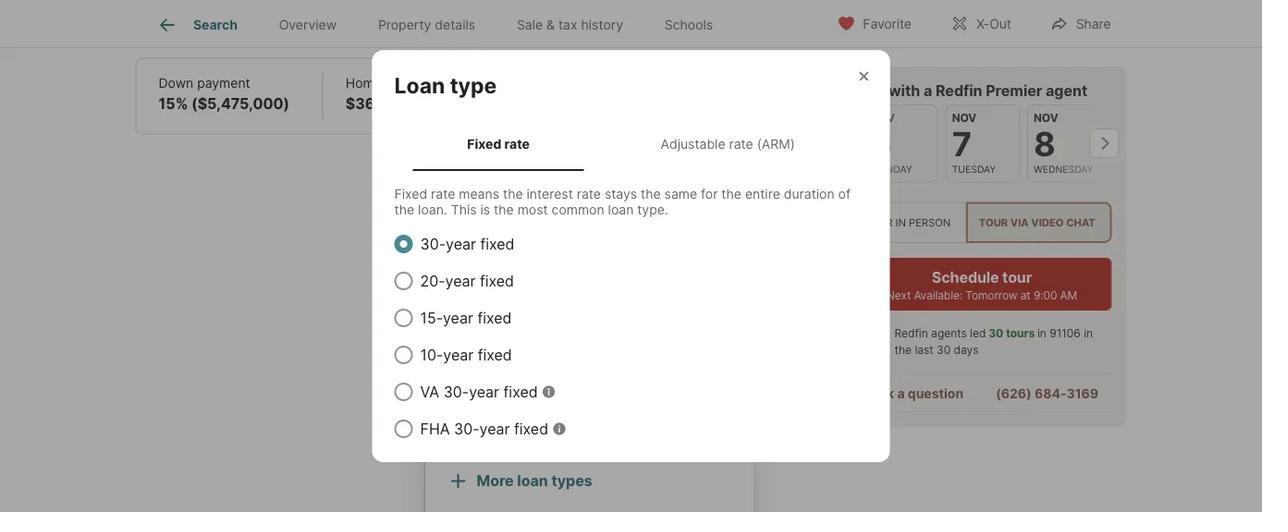 Task type: vqa. For each thing, say whether or not it's contained in the screenshot.
Loan type ELEMENT
yes



Task type: describe. For each thing, give the bounding box(es) containing it.
average
[[584, 255, 626, 269]]

fha 30-year fixed
[[420, 420, 548, 438]]

search
[[193, 17, 238, 33]]

agents
[[931, 327, 967, 340]]

current
[[499, 283, 539, 296]]

to
[[503, 255, 514, 269]]

nov for 8
[[1033, 111, 1058, 125]]

x-out button
[[935, 4, 1027, 42]]

0 vertical spatial a
[[924, 81, 932, 99]]

person
[[909, 216, 951, 229]]

va 30-year fixed
[[420, 383, 538, 401]]

search link
[[156, 14, 238, 36]]

20-year fixed radio
[[394, 272, 413, 290]]

$36,500,000
[[346, 95, 443, 113]]

in the last 30 days
[[895, 327, 1093, 357]]

91106
[[1050, 327, 1081, 340]]

30 for tours
[[989, 327, 1004, 340]]

tour for tour with a redfin premier agent
[[852, 81, 885, 99]]

type.
[[637, 202, 668, 218]]

loan type dialog
[[372, 50, 890, 462]]

with
[[888, 81, 920, 99]]

sale & tax history tab
[[496, 3, 644, 47]]

is
[[480, 202, 490, 218]]

adjustable rate tab
[[606, 121, 849, 167]]

tuesday
[[952, 163, 995, 175]]

overview
[[279, 17, 337, 33]]

icanbuy,
[[517, 255, 561, 269]]

mortgage insurance link
[[501, 8, 641, 27]]

mortgage
[[501, 8, 569, 27]]

loan inside "element"
[[394, 72, 445, 98]]

for inside according to icanbuy, the average interest rate for a 30-year fixed jumbo compare current rates
[[696, 255, 711, 269]]

15-year fixed
[[420, 309, 512, 327]]

the left entire
[[721, 186, 742, 201]]

sale
[[517, 17, 543, 33]]

stays
[[605, 186, 637, 201]]

am
[[1060, 289, 1077, 302]]

15- for 15-year fixed jumbo
[[473, 436, 496, 454]]

rate for interest rate
[[507, 176, 536, 194]]

favorite
[[863, 16, 912, 32]]

a inside according to icanbuy, the average interest rate for a 30-year fixed jumbo compare current rates
[[714, 255, 720, 269]]

in inside list box
[[895, 216, 906, 229]]

1 horizontal spatial redfin
[[936, 81, 982, 99]]

1 horizontal spatial in
[[1037, 327, 1047, 340]]

most
[[517, 202, 548, 218]]

insurance for homeowners' insurance
[[258, 8, 325, 27]]

jumbo for 15-year fixed jumbo
[[569, 436, 612, 454]]

30- right '30-year fixed' radio
[[420, 235, 446, 253]]

interest rate
[[447, 176, 536, 194]]

loan type inside "element"
[[394, 72, 497, 98]]

according
[[447, 255, 500, 269]]

0 horizontal spatial redfin
[[895, 327, 928, 340]]

schedule
[[932, 268, 999, 286]]

6
[[870, 124, 892, 164]]

nov 8 wednesday
[[1033, 111, 1093, 175]]

via
[[1010, 216, 1029, 229]]

jumbo inside according to icanbuy, the average interest rate for a 30-year fixed jumbo compare current rates
[[521, 269, 553, 283]]

3169
[[1066, 386, 1098, 401]]

tab list inside loan type dialog
[[394, 118, 868, 171]]

fixed for 20-year fixed
[[480, 272, 514, 290]]

fixed rate means the interest rate stays the same for the entire duration of the loan. this is the most common loan type.
[[394, 186, 851, 218]]

interest inside "fixed rate means the interest rate stays the same for the entire duration of the loan. this is the most common loan type."
[[527, 186, 573, 201]]

monday
[[870, 163, 912, 175]]

10-year fixed
[[420, 346, 512, 364]]

type inside "element"
[[450, 72, 497, 98]]

more loan types
[[477, 473, 592, 491]]

fixed for 10-year fixed
[[478, 346, 512, 364]]

schedule tour next available: tomorrow at 9:00 am
[[887, 268, 1077, 302]]

30- inside according to icanbuy, the average interest rate for a 30-year fixed jumbo compare current rates
[[447, 269, 466, 283]]

share button
[[1034, 4, 1127, 42]]

7
[[952, 124, 971, 164]]

loan type element
[[394, 50, 519, 99]]

$9,733
[[416, 8, 465, 27]]

(626) 684-3169 link
[[996, 386, 1098, 401]]

30-year fixed jumbo radio
[[447, 362, 466, 380]]

x-out
[[976, 16, 1011, 32]]

more
[[477, 473, 514, 491]]

fixed rate
[[467, 136, 530, 152]]

1 vertical spatial type
[[486, 327, 518, 345]]

year for 20-year fixed
[[445, 272, 476, 290]]

30-year fixed radio
[[394, 235, 413, 253]]

nov 7 tuesday
[[952, 111, 995, 175]]

fixed for 30-year fixed jumbo
[[533, 362, 567, 380]]

30- down 30-year fixed jumbo radio in the left of the page
[[443, 383, 469, 401]]

($5,475,000)
[[191, 95, 289, 113]]

jumbo for 20-year fixed jumbo
[[571, 399, 614, 417]]

8
[[1033, 124, 1055, 164]]

1 vertical spatial loan type
[[447, 327, 518, 345]]

the inside according to icanbuy, the average interest rate for a 30-year fixed jumbo compare current rates
[[564, 255, 581, 269]]

homeowners' insurance link
[[158, 8, 325, 27]]

30-year fixed
[[420, 235, 515, 253]]

ask a question link
[[870, 386, 964, 401]]

schools
[[665, 17, 713, 33]]

nov 6 monday
[[870, 111, 912, 175]]

homeowners' insurance
[[158, 8, 325, 27]]

the up type.
[[641, 186, 661, 201]]

15- for 15-year fixed
[[420, 309, 443, 327]]

at
[[1020, 289, 1031, 302]]

types
[[551, 473, 592, 491]]

interest inside according to icanbuy, the average interest rate for a 30-year fixed jumbo compare current rates
[[630, 255, 669, 269]]

nov for 6
[[870, 111, 895, 125]]

home
[[346, 76, 382, 92]]

20- for 20-year fixed jumbo
[[473, 399, 498, 417]]

out
[[989, 16, 1011, 32]]

(626) 684-3169
[[996, 386, 1098, 401]]

history
[[581, 17, 623, 33]]

homeowners'
[[158, 8, 253, 27]]

tour for tour via video chat
[[979, 216, 1008, 229]]

year inside according to icanbuy, the average interest rate for a 30-year fixed jumbo compare current rates
[[466, 269, 489, 283]]

30-year fixed jumbo
[[473, 362, 614, 380]]

price
[[385, 76, 416, 92]]

available:
[[914, 289, 963, 302]]

fixed for fixed rate
[[467, 136, 501, 152]]

jumbo for 30-year fixed jumbo
[[571, 362, 614, 380]]

days
[[954, 344, 979, 357]]

adjustable rate (arm)
[[661, 136, 795, 152]]

home price $36,500,000
[[346, 76, 443, 113]]

sale & tax history
[[517, 17, 623, 33]]

interest
[[447, 176, 503, 194]]

premier
[[986, 81, 1042, 99]]

15%
[[159, 95, 188, 113]]



Task type: locate. For each thing, give the bounding box(es) containing it.
redfin up the last
[[895, 327, 928, 340]]

0 vertical spatial loan
[[608, 202, 634, 218]]

0 horizontal spatial insurance
[[258, 8, 325, 27]]

video
[[1031, 216, 1064, 229]]

redfin agents led 30 tours in 91106
[[895, 327, 1081, 340]]

fixed for 20-year fixed jumbo
[[533, 399, 567, 417]]

tours
[[1006, 327, 1035, 340]]

1 vertical spatial 20-
[[473, 399, 498, 417]]

nov down agent
[[1033, 111, 1058, 125]]

favorite button
[[821, 4, 927, 42]]

0 horizontal spatial loan
[[517, 473, 548, 491]]

led
[[970, 327, 986, 340]]

10-year fixed radio
[[394, 346, 413, 364]]

2 nov from the left
[[952, 111, 976, 125]]

the
[[503, 186, 523, 201], [641, 186, 661, 201], [721, 186, 742, 201], [394, 202, 414, 218], [494, 202, 514, 218], [564, 255, 581, 269], [895, 344, 912, 357]]

2 horizontal spatial a
[[924, 81, 932, 99]]

this
[[451, 202, 477, 218]]

for down same
[[696, 255, 711, 269]]

jumbo up 20-year fixed jumbo
[[571, 362, 614, 380]]

1 horizontal spatial a
[[897, 386, 905, 401]]

tooltip
[[425, 135, 1098, 512]]

fixed inside according to icanbuy, the average interest rate for a 30-year fixed jumbo compare current rates
[[492, 269, 518, 283]]

compare current rates link
[[447, 283, 570, 296]]

tour with a redfin premier agent
[[852, 81, 1088, 99]]

fixed rate tab
[[413, 121, 584, 167]]

tour
[[852, 81, 885, 99], [864, 216, 893, 229], [979, 216, 1008, 229]]

0 vertical spatial type
[[450, 72, 497, 98]]

rate
[[504, 136, 530, 152], [729, 136, 753, 152], [507, 176, 536, 194], [431, 186, 455, 201], [577, 186, 601, 201], [672, 255, 693, 269]]

in inside in the last 30 days
[[1084, 327, 1093, 340]]

nov down the with
[[870, 111, 895, 125]]

nov inside the nov 6 monday
[[870, 111, 895, 125]]

x-
[[976, 16, 990, 32]]

fixed for 30-year fixed
[[480, 235, 515, 253]]

fixed for 15-year fixed
[[477, 309, 512, 327]]

next image
[[1090, 129, 1119, 158]]

of
[[838, 186, 851, 201]]

15- right '15-year fixed jumbo' option
[[473, 436, 496, 454]]

rate up the loan.
[[431, 186, 455, 201]]

1 horizontal spatial fixed
[[467, 136, 501, 152]]

property details tab
[[357, 3, 496, 47]]

0 vertical spatial 15-
[[420, 309, 443, 327]]

1 horizontal spatial nov
[[952, 111, 976, 125]]

details
[[435, 17, 475, 33]]

in
[[895, 216, 906, 229], [1037, 327, 1047, 340], [1084, 327, 1093, 340]]

jumbo up types
[[569, 436, 612, 454]]

down payment 15% ($5,475,000)
[[159, 76, 289, 113]]

tab list containing fixed rate
[[394, 118, 868, 171]]

1 vertical spatial loan
[[517, 473, 548, 491]]

(arm)
[[757, 136, 795, 152]]

0 horizontal spatial interest
[[527, 186, 573, 201]]

1 horizontal spatial loan
[[608, 202, 634, 218]]

the inside in the last 30 days
[[895, 344, 912, 357]]

1 horizontal spatial interest
[[630, 255, 669, 269]]

a
[[924, 81, 932, 99], [714, 255, 720, 269], [897, 386, 905, 401]]

year
[[446, 235, 476, 253], [466, 269, 489, 283], [445, 272, 476, 290], [443, 309, 473, 327], [443, 346, 474, 364], [498, 362, 529, 380], [469, 383, 499, 401], [498, 399, 528, 417], [479, 420, 510, 438], [496, 436, 526, 454]]

20- for 20-year fixed
[[420, 272, 445, 290]]

VA 30-year fixed radio
[[394, 383, 413, 401]]

chat
[[1066, 216, 1095, 229]]

fixed inside tab
[[467, 136, 501, 152]]

tour left the person
[[864, 216, 893, 229]]

tour via video chat
[[979, 216, 1095, 229]]

0 horizontal spatial in
[[895, 216, 906, 229]]

rate for fixed rate means the interest rate stays the same for the entire duration of the loan. this is the most common loan type.
[[431, 186, 455, 201]]

type up 10-year fixed
[[486, 327, 518, 345]]

loan type down "details"
[[394, 72, 497, 98]]

type down "details"
[[450, 72, 497, 98]]

2 horizontal spatial in
[[1084, 327, 1093, 340]]

20- inside loan type dialog
[[420, 272, 445, 290]]

20-year fixed jumbo
[[473, 399, 614, 417]]

1 horizontal spatial 20-
[[473, 399, 498, 417]]

nov
[[870, 111, 895, 125], [952, 111, 976, 125], [1033, 111, 1058, 125]]

0 horizontal spatial 20-
[[420, 272, 445, 290]]

rate up common at the top
[[577, 186, 601, 201]]

interest right average
[[630, 255, 669, 269]]

1 vertical spatial tab list
[[394, 118, 868, 171]]

fixed up interest rate
[[467, 136, 501, 152]]

1 vertical spatial interest
[[630, 255, 669, 269]]

loan right more
[[517, 473, 548, 491]]

tour left "via"
[[979, 216, 1008, 229]]

0 horizontal spatial fixed
[[394, 186, 427, 201]]

2 insurance from the left
[[573, 8, 641, 27]]

tab list containing search
[[135, 0, 749, 47]]

2 horizontal spatial nov
[[1033, 111, 1058, 125]]

wednesday
[[1033, 163, 1093, 175]]

down
[[159, 76, 193, 92]]

1 insurance from the left
[[258, 8, 325, 27]]

rate left (arm)
[[729, 136, 753, 152]]

jumbo down icanbuy,
[[521, 269, 553, 283]]

1 vertical spatial for
[[696, 255, 711, 269]]

overview tab
[[258, 3, 357, 47]]

20-year fixed jumbo radio
[[447, 399, 466, 417]]

30-
[[420, 235, 446, 253], [447, 269, 466, 283], [473, 362, 498, 380], [443, 383, 469, 401], [454, 420, 479, 438]]

loan
[[394, 72, 445, 98], [447, 327, 482, 345]]

insurance for mortgage insurance
[[573, 8, 641, 27]]

jumbo down 30-year fixed jumbo
[[571, 399, 614, 417]]

property details
[[378, 17, 475, 33]]

20- up fha 30-year fixed
[[473, 399, 498, 417]]

loan.
[[418, 202, 447, 218]]

year for 15-year fixed jumbo
[[496, 436, 526, 454]]

loan
[[608, 202, 634, 218], [517, 473, 548, 491]]

20- right 20-year fixed option at the left bottom of page
[[420, 272, 445, 290]]

15- inside loan type dialog
[[420, 309, 443, 327]]

0 vertical spatial loan
[[394, 72, 445, 98]]

20-year fixed
[[420, 272, 514, 290]]

the left the last
[[895, 344, 912, 357]]

0 horizontal spatial 15-
[[420, 309, 443, 327]]

1 horizontal spatial insurance
[[573, 8, 641, 27]]

1 horizontal spatial loan
[[447, 327, 482, 345]]

FHA 30-year fixed radio
[[394, 420, 413, 438]]

2 vertical spatial a
[[897, 386, 905, 401]]

fixed for fixed rate means the interest rate stays the same for the entire duration of the loan. this is the most common loan type.
[[394, 186, 427, 201]]

the right is
[[494, 202, 514, 218]]

tab list
[[135, 0, 749, 47], [394, 118, 868, 171]]

jumbo
[[521, 269, 553, 283], [571, 362, 614, 380], [571, 399, 614, 417], [569, 436, 612, 454]]

in right tours
[[1037, 327, 1047, 340]]

0 vertical spatial redfin
[[936, 81, 982, 99]]

10-
[[420, 346, 443, 364]]

common
[[552, 202, 604, 218]]

none text field inside 'tooltip'
[[463, 220, 716, 242]]

0 horizontal spatial 30
[[937, 344, 951, 357]]

loan type up 10-year fixed
[[447, 327, 518, 345]]

last
[[915, 344, 934, 357]]

mortgage insurance
[[501, 8, 641, 27]]

0 horizontal spatial nov
[[870, 111, 895, 125]]

tax
[[558, 17, 577, 33]]

year for 15-year fixed
[[443, 309, 473, 327]]

agent
[[1046, 81, 1088, 99]]

15-year fixed jumbo radio
[[447, 436, 466, 454]]

tomorrow
[[966, 289, 1017, 302]]

30 down agents
[[937, 344, 951, 357]]

nov inside nov 7 tuesday
[[952, 111, 976, 125]]

30
[[989, 327, 1004, 340], [937, 344, 951, 357]]

rate inside tab
[[729, 136, 753, 152]]

in right 91106
[[1084, 327, 1093, 340]]

0 vertical spatial fixed
[[467, 136, 501, 152]]

30- up va 30-year fixed
[[473, 362, 498, 380]]

question
[[908, 386, 964, 401]]

1 vertical spatial fixed
[[394, 186, 427, 201]]

nov down the tour with a redfin premier agent
[[952, 111, 976, 125]]

684-
[[1035, 386, 1066, 401]]

None button
[[863, 104, 938, 183], [945, 104, 1019, 183], [1027, 104, 1101, 183], [863, 104, 938, 183], [945, 104, 1019, 183], [1027, 104, 1101, 183]]

year for 20-year fixed jumbo
[[498, 399, 528, 417]]

rate down same
[[672, 255, 693, 269]]

next
[[887, 289, 911, 302]]

rates
[[542, 283, 570, 296]]

means
[[459, 186, 499, 201]]

30 inside in the last 30 days
[[937, 344, 951, 357]]

None text field
[[463, 220, 716, 242]]

property
[[378, 17, 431, 33]]

fixed for 15-year fixed jumbo
[[530, 436, 564, 454]]

15-year fixed jumbo
[[473, 436, 612, 454]]

the up "rates"
[[564, 255, 581, 269]]

va
[[420, 383, 439, 401]]

fixed up the loan.
[[394, 186, 427, 201]]

compare
[[447, 283, 497, 296]]

tour
[[1002, 268, 1032, 286]]

0 vertical spatial tab list
[[135, 0, 749, 47]]

tour for tour in person
[[864, 216, 893, 229]]

year for 30-year fixed
[[446, 235, 476, 253]]

1 vertical spatial a
[[714, 255, 720, 269]]

rate for adjustable rate (arm)
[[729, 136, 753, 152]]

the left the loan.
[[394, 202, 414, 218]]

rate inside according to icanbuy, the average interest rate for a 30-year fixed jumbo compare current rates
[[672, 255, 693, 269]]

loan up 10-year fixed
[[447, 327, 482, 345]]

1 horizontal spatial 30
[[989, 327, 1004, 340]]

same
[[664, 186, 697, 201]]

interest up "most"
[[527, 186, 573, 201]]

1 vertical spatial 30
[[937, 344, 951, 357]]

30- down 20-year fixed jumbo option at the bottom of the page
[[454, 420, 479, 438]]

1 vertical spatial redfin
[[895, 327, 928, 340]]

loan inside "fixed rate means the interest rate stays the same for the entire duration of the loan. this is the most common loan type."
[[608, 202, 634, 218]]

0 horizontal spatial loan
[[394, 72, 445, 98]]

1 nov from the left
[[870, 111, 895, 125]]

adjustable
[[661, 136, 725, 152]]

schools tab
[[644, 3, 734, 47]]

for inside "fixed rate means the interest rate stays the same for the entire duration of the loan. this is the most common loan type."
[[701, 186, 718, 201]]

payment
[[197, 76, 250, 92]]

1 horizontal spatial 15-
[[473, 436, 496, 454]]

0 horizontal spatial a
[[714, 255, 720, 269]]

for
[[701, 186, 718, 201], [696, 255, 711, 269]]

3 nov from the left
[[1033, 111, 1058, 125]]

30- up compare
[[447, 269, 466, 283]]

fixed inside "fixed rate means the interest rate stays the same for the entire duration of the loan. this is the most common loan type."
[[394, 186, 427, 201]]

list box containing tour in person
[[852, 202, 1112, 243]]

the up "most"
[[503, 186, 523, 201]]

interest
[[527, 186, 573, 201], [630, 255, 669, 269]]

in left the person
[[895, 216, 906, 229]]

tour left the with
[[852, 81, 885, 99]]

&
[[547, 17, 555, 33]]

rate inside tab
[[504, 136, 530, 152]]

rate up "most"
[[507, 176, 536, 194]]

15-year fixed radio
[[394, 309, 413, 327]]

duration
[[784, 186, 835, 201]]

fixed
[[467, 136, 501, 152], [394, 186, 427, 201]]

0 vertical spatial loan type
[[394, 72, 497, 98]]

for right same
[[701, 186, 718, 201]]

0 vertical spatial interest
[[527, 186, 573, 201]]

loan right home
[[394, 72, 445, 98]]

type
[[450, 72, 497, 98], [486, 327, 518, 345]]

30 for days
[[937, 344, 951, 357]]

year for 10-year fixed
[[443, 346, 474, 364]]

0 vertical spatial for
[[701, 186, 718, 201]]

loan down "stays"
[[608, 202, 634, 218]]

1 vertical spatial 15-
[[473, 436, 496, 454]]

fixed
[[480, 235, 515, 253], [492, 269, 518, 283], [480, 272, 514, 290], [477, 309, 512, 327], [478, 346, 512, 364], [533, 362, 567, 380], [504, 383, 538, 401], [533, 399, 567, 417], [514, 420, 548, 438], [530, 436, 564, 454]]

rate up interest rate
[[504, 136, 530, 152]]

nov inside nov 8 wednesday
[[1033, 111, 1058, 125]]

tooltip containing interest rate
[[425, 135, 1098, 512]]

0 vertical spatial 20-
[[420, 272, 445, 290]]

tour in person
[[864, 216, 951, 229]]

redfin up 7
[[936, 81, 982, 99]]

0 vertical spatial 30
[[989, 327, 1004, 340]]

year for 30-year fixed jumbo
[[498, 362, 529, 380]]

1 vertical spatial loan
[[447, 327, 482, 345]]

rate for fixed rate
[[504, 136, 530, 152]]

nov for 7
[[952, 111, 976, 125]]

30 right led
[[989, 327, 1004, 340]]

list box
[[852, 202, 1112, 243]]

15- right 15-year fixed radio
[[420, 309, 443, 327]]



